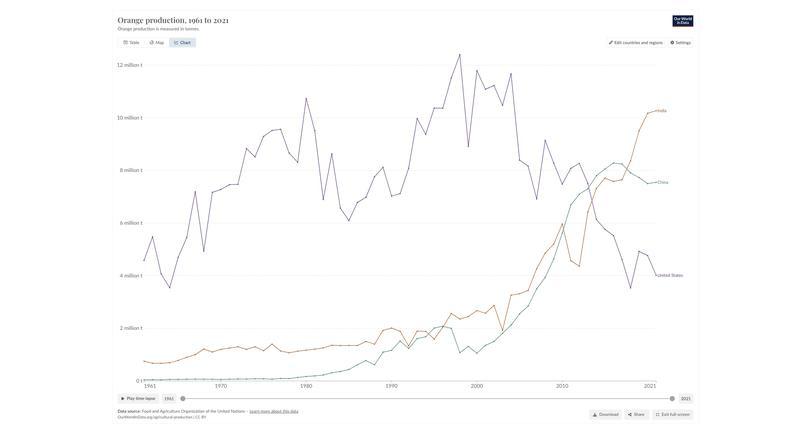 Task type: vqa. For each thing, say whether or not it's contained in the screenshot.
United
yes



Task type: describe. For each thing, give the bounding box(es) containing it.
0 vertical spatial data
[[377, 322, 392, 331]]

play
[[127, 396, 135, 401]]

exit
[[662, 412, 670, 417]]

0 vertical spatial land
[[336, 369, 345, 375]]

settings
[[677, 40, 692, 45]]

1 horizontal spatial 2021
[[682, 396, 692, 402]]

map link
[[145, 38, 169, 47]]

chart link
[[169, 38, 196, 47]]

exit full-screen
[[662, 412, 691, 417]]

screen
[[678, 412, 691, 417]]

download
[[600, 412, 619, 417]]

resources button
[[359, 9, 385, 16]]

export
[[336, 353, 351, 359]]

about
[[392, 10, 405, 15]]

countries
[[623, 40, 641, 45]]

to
[[205, 15, 212, 25]]

browse
[[299, 10, 314, 15]]

1 vertical spatial land
[[336, 377, 345, 383]]

our
[[204, 4, 215, 12]]

resources
[[359, 10, 379, 15]]

this
[[283, 409, 290, 414]]

ourworldindata.org/agricultural-production | cc by
[[118, 415, 206, 420]]

compress image
[[657, 413, 660, 417]]

agricultural export subsidies agricultural general services support agricultural land per capita agricultural land use per person agricultural output agricultural producer support
[[309, 353, 390, 400]]

time-
[[136, 396, 146, 401]]

of
[[206, 409, 210, 414]]

subscribe
[[545, 9, 564, 15]]

edit countries and regions
[[615, 40, 663, 45]]

in inside 'our world in data'
[[209, 12, 214, 20]]

cc
[[196, 415, 201, 420]]

play time-lapse
[[127, 396, 155, 401]]

1 vertical spatial person
[[353, 418, 368, 424]]

pencil image
[[610, 41, 613, 44]]

agricultural general services support link
[[309, 361, 390, 367]]

global change data lab logo image
[[273, 5, 284, 19]]

gear image
[[671, 41, 675, 44]]

ourworldindata.org/agricultural-production link
[[118, 415, 193, 420]]

map
[[156, 40, 164, 45]]

and for countries
[[642, 40, 649, 45]]

world
[[217, 4, 234, 12]]

regions
[[650, 40, 663, 45]]

share
[[635, 412, 645, 417]]

agricultural export subsidies link
[[309, 353, 372, 359]]

source:
[[128, 409, 141, 414]]

0 horizontal spatial 1961
[[164, 396, 174, 402]]

arable land use per person link
[[309, 418, 368, 424]]

2 orange from the top
[[118, 26, 132, 31]]

about link
[[392, 10, 405, 15]]

latest link
[[339, 10, 351, 15]]

exit full-screen button
[[653, 410, 694, 420]]

related research and data
[[304, 322, 392, 331]]

orange production, 1961 to 2021 orange production is measured in tonnes.
[[118, 15, 229, 31]]

agricultural output link
[[309, 385, 351, 391]]

use inside agricultural export subsidies agricultural general services support agricultural land per capita agricultural land use per person agricultural output agricultural producer support
[[347, 377, 355, 383]]

research
[[331, 322, 360, 331]]

lapse
[[146, 396, 155, 401]]

services
[[354, 361, 372, 367]]

more
[[261, 409, 270, 414]]

ourworldindata.org/agricultural-
[[118, 415, 174, 420]]

the
[[211, 409, 217, 414]]

tonnes.
[[185, 26, 200, 31]]

3 agricultural from the top
[[309, 369, 335, 375]]

united
[[218, 409, 230, 414]]

1 vertical spatial per
[[356, 377, 363, 383]]

data source: food and agriculture organization of the united nations – learn more about this data
[[118, 409, 299, 414]]

learn more about this data link
[[250, 409, 299, 414]]

play image
[[122, 397, 124, 401]]



Task type: locate. For each thing, give the bounding box(es) containing it.
4 agricultural from the top
[[309, 377, 335, 383]]

1 horizontal spatial use
[[347, 377, 355, 383]]

|
[[194, 415, 195, 420]]

0 vertical spatial production
[[133, 26, 155, 31]]

2021
[[213, 15, 229, 25], [682, 396, 692, 402]]

2021 inside orange production, 1961 to 2021 orange production is measured in tonnes.
[[213, 15, 229, 25]]

per down capita
[[356, 377, 363, 383]]

learn
[[250, 409, 260, 414]]

1 vertical spatial use
[[335, 418, 343, 424]]

data inside 'our world in data'
[[216, 12, 229, 20]]

chart line image
[[174, 41, 179, 45]]

support
[[373, 361, 390, 367], [357, 393, 375, 400]]

2 vertical spatial and
[[152, 409, 159, 414]]

1961 inside orange production, 1961 to 2021 orange production is measured in tonnes.
[[189, 15, 203, 25]]

agricultural land per capita link
[[309, 369, 369, 375]]

0 horizontal spatial data
[[291, 409, 299, 414]]

settings button
[[669, 37, 694, 48]]

person
[[364, 377, 380, 383], [353, 418, 368, 424]]

0 vertical spatial data
[[216, 12, 229, 20]]

1 vertical spatial production
[[174, 415, 193, 420]]

0 vertical spatial 1961
[[189, 15, 203, 25]]

0 vertical spatial orange
[[118, 15, 144, 25]]

table image
[[124, 41, 128, 45]]

0 vertical spatial per
[[347, 369, 354, 375]]

production inside orange production, 1961 to 2021 orange production is measured in tonnes.
[[133, 26, 155, 31]]

latest
[[339, 10, 351, 15]]

person inside agricultural export subsidies agricultural general services support agricultural land per capita agricultural land use per person agricultural output agricultural producer support
[[364, 377, 380, 383]]

1 vertical spatial and
[[362, 322, 375, 331]]

support right producer
[[357, 393, 375, 400]]

use
[[347, 377, 355, 383], [335, 418, 343, 424]]

per
[[347, 369, 354, 375], [356, 377, 363, 383], [344, 418, 352, 424]]

cc by link
[[196, 415, 206, 420]]

data
[[216, 12, 229, 20], [118, 409, 127, 414]]

table
[[130, 40, 139, 45]]

arable
[[309, 418, 323, 424]]

person down producer
[[353, 418, 368, 424]]

1961 up agriculture
[[164, 396, 174, 402]]

agricultural
[[309, 353, 335, 359], [309, 361, 335, 367], [309, 369, 335, 375], [309, 377, 335, 383], [309, 385, 335, 391], [309, 393, 335, 400]]

nations
[[231, 409, 245, 414]]

food
[[142, 409, 151, 414]]

1 horizontal spatial data
[[377, 322, 392, 331]]

producer
[[336, 393, 356, 400]]

0 horizontal spatial data
[[118, 409, 127, 414]]

2021 down world at the left top
[[213, 15, 229, 25]]

download image
[[594, 413, 597, 417]]

in left world at the left top
[[209, 12, 214, 20]]

organization
[[181, 409, 205, 414]]

orange up table icon
[[118, 26, 132, 31]]

donate link
[[577, 6, 608, 18]]

1 vertical spatial in
[[181, 26, 184, 31]]

share nodes image
[[629, 413, 632, 417]]

related
[[304, 322, 329, 331]]

production left |
[[174, 415, 193, 420]]

1 vertical spatial data
[[291, 409, 299, 414]]

1 horizontal spatial data
[[216, 12, 229, 20]]

2 vertical spatial land
[[325, 418, 334, 424]]

our world in data
[[204, 4, 234, 20]]

subscribe button
[[537, 6, 572, 18]]

production left 'is'
[[133, 26, 155, 31]]

browse by topic button
[[292, 9, 331, 16]]

1 horizontal spatial production
[[174, 415, 193, 420]]

1961
[[189, 15, 203, 25], [164, 396, 174, 402]]

in inside orange production, 1961 to 2021 orange production is measured in tonnes.
[[181, 26, 184, 31]]

use up output
[[347, 377, 355, 383]]

earth americas image
[[150, 41, 154, 45]]

output
[[336, 385, 351, 391]]

0 horizontal spatial use
[[335, 418, 343, 424]]

share button
[[625, 410, 650, 420]]

2 agricultural from the top
[[309, 361, 335, 367]]

0 horizontal spatial in
[[181, 26, 184, 31]]

per down producer
[[344, 418, 352, 424]]

full-
[[671, 412, 678, 417]]

1 vertical spatial data
[[118, 409, 127, 414]]

general
[[336, 361, 352, 367]]

0 vertical spatial use
[[347, 377, 355, 383]]

by
[[315, 10, 320, 15]]

data right our
[[216, 12, 229, 20]]

production,
[[146, 15, 187, 25]]

land down agricultural land per capita link
[[336, 377, 345, 383]]

land down general
[[336, 369, 345, 375]]

1 horizontal spatial and
[[362, 322, 375, 331]]

edit
[[615, 40, 622, 45]]

1961 up tonnes.
[[189, 15, 203, 25]]

support right services
[[373, 361, 390, 367]]

0 vertical spatial in
[[209, 12, 214, 20]]

2021 up screen
[[682, 396, 692, 402]]

1 vertical spatial orange
[[118, 26, 132, 31]]

table link
[[118, 38, 145, 47]]

2 vertical spatial per
[[344, 418, 352, 424]]

use right arable
[[335, 418, 343, 424]]

0 vertical spatial support
[[373, 361, 390, 367]]

agricultural land use per person link
[[309, 377, 380, 383]]

–
[[246, 409, 249, 414]]

1 horizontal spatial 1961
[[189, 15, 203, 25]]

play time-lapse button
[[118, 394, 159, 404]]

and right research at the left bottom
[[362, 322, 375, 331]]

2 horizontal spatial and
[[642, 40, 649, 45]]

in
[[209, 12, 214, 20], [181, 26, 184, 31]]

1 horizontal spatial in
[[209, 12, 214, 20]]

is
[[156, 26, 159, 31]]

1 vertical spatial 2021
[[682, 396, 692, 402]]

data left source:
[[118, 409, 127, 414]]

person down capita
[[364, 377, 380, 383]]

and left regions
[[642, 40, 649, 45]]

and up ourworldindata.org/agricultural-production link
[[152, 409, 159, 414]]

6 agricultural from the top
[[309, 393, 335, 400]]

and for research
[[362, 322, 375, 331]]

production
[[133, 26, 155, 31], [174, 415, 193, 420]]

0 horizontal spatial production
[[133, 26, 155, 31]]

land right arable
[[325, 418, 334, 424]]

1 vertical spatial support
[[357, 393, 375, 400]]

chart
[[180, 40, 191, 45]]

per down agricultural general services support link
[[347, 369, 354, 375]]

agricultural producer support link
[[309, 393, 375, 400]]

capita
[[355, 369, 369, 375]]

0 horizontal spatial 2021
[[213, 15, 229, 25]]

topic
[[321, 10, 331, 15]]

donate
[[585, 9, 600, 15]]

in left tonnes.
[[181, 26, 184, 31]]

land
[[336, 369, 345, 375], [336, 377, 345, 383], [325, 418, 334, 424]]

1 agricultural from the top
[[309, 353, 335, 359]]

download button
[[590, 410, 622, 420]]

agriculture
[[160, 409, 180, 414]]

1 orange from the top
[[118, 15, 144, 25]]

by
[[202, 415, 206, 420]]

and
[[642, 40, 649, 45], [362, 322, 375, 331], [152, 409, 159, 414]]

0 vertical spatial person
[[364, 377, 380, 383]]

1 vertical spatial 1961
[[164, 396, 174, 402]]

browse by topic
[[299, 10, 331, 15]]

oxford martin school logo image
[[242, 5, 271, 20]]

orange up table link
[[118, 15, 144, 25]]

orange
[[118, 15, 144, 25], [118, 26, 132, 31]]

0 vertical spatial 2021
[[213, 15, 229, 25]]

0 horizontal spatial and
[[152, 409, 159, 414]]

about
[[271, 409, 282, 414]]

arable land use per person
[[309, 418, 368, 424]]

5 agricultural from the top
[[309, 385, 335, 391]]

0 vertical spatial and
[[642, 40, 649, 45]]

subsidies
[[352, 353, 372, 359]]

measured
[[160, 26, 179, 31]]



